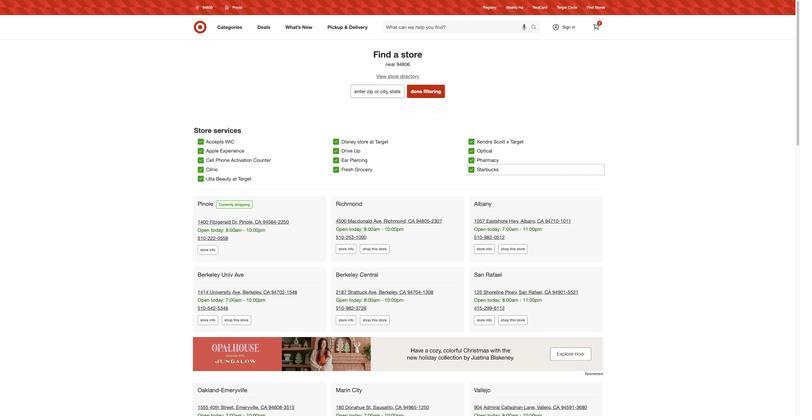 Task type: vqa. For each thing, say whether or not it's contained in the screenshot.
Fitzgerald
yes



Task type: locate. For each thing, give the bounding box(es) containing it.
pharmacy
[[477, 157, 499, 163]]

4500 macdonald ave, richmond, ca 94805-2307 open today: 8:00am - 10:00pm 510-253-1000
[[336, 218, 442, 240]]

- inside 125 shoreline pkwy, san rafael, ca 94901-5521 open today: 8:00am - 11:00pm 415-299-6112
[[520, 297, 522, 303]]

store down 125 shoreline pkwy, san rafael, ca 94901-5521 open today: 8:00am - 11:00pm 415-299-6112
[[517, 318, 525, 323]]

8:00am inside 1400 fitzgerald dr, pinole, ca 94564-2250 open today: 8:00am - 10:00pm 510-222-0558
[[226, 227, 242, 233]]

2187 shattuck ave, berkeley, ca 94704-1308 open today: 8:00am - 10:00pm 510-982-3726
[[336, 289, 434, 311]]

info down 253-
[[348, 247, 354, 251]]

8:00am up 3726
[[364, 297, 380, 303]]

store info down 222-
[[200, 248, 216, 252]]

sign
[[563, 24, 571, 30]]

find a store near 94806
[[373, 49, 423, 67]]

store down 222-
[[200, 248, 209, 252]]

store inside the find a store near 94806
[[401, 49, 423, 60]]

open inside 1414 university ave, berkeley, ca 94702-1548 open today: 7:00am - 10:00pm 510-542-5346
[[198, 297, 210, 303]]

ca inside 1400 fitzgerald dr, pinole, ca 94564-2250 open today: 8:00am - 10:00pm 510-222-0558
[[255, 219, 262, 225]]

1 berkeley, from the left
[[243, 289, 262, 295]]

weekly ad
[[506, 5, 524, 10]]

today: down university
[[211, 297, 225, 303]]

ca for 1414 university ave, berkeley, ca 94702-1548 open today: 7:00am - 10:00pm 510-542-5346
[[264, 289, 270, 295]]

ave, for richmond
[[374, 218, 383, 224]]

store info link down the 299-
[[474, 316, 495, 325]]

ca left 94965-
[[395, 405, 402, 411]]

open for albany
[[474, 226, 486, 232]]

ave, inside the 4500 macdonald ave, richmond, ca 94805-2307 open today: 8:00am - 10:00pm 510-253-1000
[[374, 218, 383, 224]]

store info for san rafael
[[477, 318, 492, 323]]

ca right albany,
[[538, 218, 544, 224]]

callaghan
[[502, 405, 523, 411]]

this for albany
[[510, 247, 516, 251]]

1 vertical spatial pinole
[[198, 200, 213, 207]]

0512
[[494, 234, 505, 240]]

510-542-5346 link
[[198, 305, 228, 311]]

target
[[557, 5, 567, 10], [375, 139, 389, 145], [511, 139, 524, 145], [238, 176, 251, 182]]

berkeley univ ave
[[198, 271, 244, 278]]

Fresh Grocery checkbox
[[333, 167, 339, 173]]

ca left 94608-
[[261, 405, 267, 411]]

ave, right university
[[232, 289, 241, 295]]

shop for berkeley univ ave
[[225, 318, 233, 323]]

1 vertical spatial 7:00am
[[226, 297, 242, 303]]

0 vertical spatial find
[[587, 5, 594, 10]]

ave, left richmond,
[[374, 218, 383, 224]]

1 horizontal spatial san
[[519, 289, 528, 295]]

what's
[[286, 24, 301, 30]]

store info down 542-
[[200, 318, 216, 323]]

shop for berkeley central
[[363, 318, 371, 323]]

94608-
[[269, 405, 284, 411]]

store info link down 510-982-3726 link
[[336, 316, 357, 325]]

ca left "94805-"
[[409, 218, 415, 224]]

info for pinole
[[210, 248, 216, 252]]

40th
[[210, 405, 219, 411]]

2 berkeley, from the left
[[379, 289, 398, 295]]

ave, inside 1414 university ave, berkeley, ca 94702-1548 open today: 7:00am - 10:00pm 510-542-5346
[[232, 289, 241, 295]]

oakland-emeryville link
[[198, 387, 249, 394]]

store down 510-982-3726 link
[[339, 318, 347, 323]]

berkeley, down ave
[[243, 289, 262, 295]]

2 link
[[590, 21, 603, 34]]

store info link down 222-
[[198, 245, 218, 255]]

982- inside the 1057 eastshore hwy, albany, ca 94710-1011 open today: 7:00am - 11:00pm 510-982-0512
[[484, 234, 494, 240]]

- for richmond
[[382, 226, 384, 232]]

ca for 2187 shattuck ave, berkeley, ca 94704-1308 open today: 8:00am - 10:00pm 510-982-3726
[[400, 289, 406, 295]]

registry
[[483, 5, 497, 10]]

store info down the 299-
[[477, 318, 492, 323]]

berkeley up 1414
[[198, 271, 220, 278]]

target for ulta beauty at target
[[238, 176, 251, 182]]

store services group
[[198, 137, 604, 184]]

today: for albany
[[488, 226, 501, 232]]

this down 1414 university ave, berkeley, ca 94702-1548 open today: 7:00am - 10:00pm 510-542-5346
[[234, 318, 239, 323]]

shop this store for berkeley univ ave
[[225, 318, 249, 323]]

11:00pm down rafael, on the bottom
[[523, 297, 542, 303]]

0 vertical spatial 982-
[[484, 234, 494, 240]]

at for store
[[370, 139, 374, 145]]

this down 125 shoreline pkwy, san rafael, ca 94901-5521 open today: 8:00am - 11:00pm 415-299-6112
[[510, 318, 516, 323]]

982- down shattuck
[[346, 305, 356, 311]]

this for berkeley univ ave
[[234, 318, 239, 323]]

pinole inside dropdown button
[[233, 5, 242, 10]]

2
[[599, 21, 601, 25]]

Clinic checkbox
[[198, 167, 204, 173]]

open down 1400
[[198, 227, 210, 233]]

store down 510-982-0512 link on the right bottom of the page
[[477, 247, 485, 251]]

1 horizontal spatial berkeley
[[336, 271, 358, 278]]

0 vertical spatial 11:00pm
[[523, 226, 542, 232]]

today: down eastshore
[[488, 226, 501, 232]]

open down the 2187
[[336, 297, 348, 303]]

berkeley,
[[243, 289, 262, 295], [379, 289, 398, 295]]

- inside the 4500 macdonald ave, richmond, ca 94805-2307 open today: 8:00am - 10:00pm 510-253-1000
[[382, 226, 384, 232]]

cell phone activation counter
[[206, 157, 271, 163]]

8:00am inside 125 shoreline pkwy, san rafael, ca 94901-5521 open today: 8:00am - 11:00pm 415-299-6112
[[503, 297, 519, 303]]

10:00pm inside 1414 university ave, berkeley, ca 94702-1548 open today: 7:00am - 10:00pm 510-542-5346
[[247, 297, 266, 303]]

10:00pm for pinole
[[247, 227, 266, 233]]

shop this store for richmond
[[363, 247, 387, 251]]

510- down 1414
[[198, 305, 208, 311]]

counter
[[254, 157, 271, 163]]

1 11:00pm from the top
[[523, 226, 542, 232]]

berkeley central
[[336, 271, 378, 278]]

0 vertical spatial 7:00am
[[503, 226, 519, 232]]

berkeley for berkeley univ ave
[[198, 271, 220, 278]]

sponsored
[[585, 372, 603, 376]]

stores
[[595, 5, 606, 10]]

open down 1057
[[474, 226, 486, 232]]

10:00pm down 2187 shattuck ave, berkeley, ca 94704-1308 link
[[385, 297, 404, 303]]

beauty
[[216, 176, 231, 182]]

shop this store
[[363, 247, 387, 251], [501, 247, 525, 251], [225, 318, 249, 323], [363, 318, 387, 323], [501, 318, 525, 323]]

info down 222-
[[210, 248, 216, 252]]

510- for pinole
[[198, 235, 208, 241]]

info
[[348, 247, 354, 251], [486, 247, 492, 251], [210, 248, 216, 252], [210, 318, 216, 323], [348, 318, 354, 323], [486, 318, 492, 323]]

94965-
[[403, 405, 419, 411]]

store info link
[[336, 244, 357, 254], [474, 244, 495, 254], [198, 245, 218, 255], [198, 316, 218, 325], [336, 316, 357, 325], [474, 316, 495, 325]]

ca inside the 1057 eastshore hwy, albany, ca 94710-1011 open today: 7:00am - 11:00pm 510-982-0512
[[538, 218, 544, 224]]

open for richmond
[[336, 226, 348, 232]]

today: for pinole
[[211, 227, 225, 233]]

shop for san rafael
[[501, 318, 509, 323]]

store inside 'group'
[[358, 139, 369, 145]]

pinole button
[[221, 2, 246, 13]]

0 horizontal spatial berkeley,
[[243, 289, 262, 295]]

berkeley, inside 1414 university ave, berkeley, ca 94702-1548 open today: 7:00am - 10:00pm 510-542-5346
[[243, 289, 262, 295]]

pinole up categories link
[[233, 5, 242, 10]]

today: inside the 1057 eastshore hwy, albany, ca 94710-1011 open today: 7:00am - 11:00pm 510-982-0512
[[488, 226, 501, 232]]

open up 415-
[[474, 297, 486, 303]]

1 vertical spatial find
[[373, 49, 391, 60]]

info for albany
[[486, 247, 492, 251]]

2187 shattuck ave, berkeley, ca 94704-1308 link
[[336, 289, 434, 295]]

0 horizontal spatial 7:00am
[[226, 297, 242, 303]]

done filtering
[[411, 88, 441, 94]]

albany
[[474, 200, 492, 207]]

ca for 1400 fitzgerald dr, pinole, ca 94564-2250 open today: 8:00am - 10:00pm 510-222-0558
[[255, 219, 262, 225]]

1 horizontal spatial at
[[370, 139, 374, 145]]

- down 1400 fitzgerald dr, pinole, ca 94564-2250 link
[[243, 227, 245, 233]]

berkeley up the 2187
[[336, 271, 358, 278]]

shop down 0512
[[501, 247, 509, 251]]

ave, right shattuck
[[369, 289, 378, 295]]

shop this store button down 3726
[[360, 316, 390, 325]]

ca for 1555 40th street, emeryville, ca 94608-3515
[[261, 405, 267, 411]]

2 berkeley from the left
[[336, 271, 358, 278]]

1 vertical spatial 94806
[[397, 61, 410, 67]]

8:00am inside 2187 shattuck ave, berkeley, ca 94704-1308 open today: 8:00am - 10:00pm 510-982-3726
[[364, 297, 380, 303]]

store info down 510-982-3726 link
[[339, 318, 354, 323]]

store info for berkeley central
[[339, 318, 354, 323]]

shop down 1000
[[363, 247, 371, 251]]

ca right rafael, on the bottom
[[545, 289, 551, 295]]

berkeley, left 94704-
[[379, 289, 398, 295]]

0 horizontal spatial 94806
[[203, 5, 213, 10]]

open inside 2187 shattuck ave, berkeley, ca 94704-1308 open today: 8:00am - 10:00pm 510-982-3726
[[336, 297, 348, 303]]

find left stores at the right of the page
[[587, 5, 594, 10]]

10:00pm inside 2187 shattuck ave, berkeley, ca 94704-1308 open today: 8:00am - 10:00pm 510-982-3726
[[385, 297, 404, 303]]

8:00am up 1000
[[364, 226, 380, 232]]

10:00pm down pinole,
[[247, 227, 266, 233]]

info down the 299-
[[486, 318, 492, 323]]

disney store at target
[[342, 139, 389, 145]]

registry link
[[483, 5, 497, 10]]

store info link down 542-
[[198, 316, 218, 325]]

Starbucks checkbox
[[469, 167, 475, 173]]

ave
[[235, 271, 244, 278]]

Accepts WIC checkbox
[[198, 139, 204, 145]]

11:00pm
[[523, 226, 542, 232], [523, 297, 542, 303]]

982- inside 2187 shattuck ave, berkeley, ca 94704-1308 open today: 8:00am - 10:00pm 510-982-3726
[[346, 305, 356, 311]]

berkeley, for berkeley central
[[379, 289, 398, 295]]

info down 510-982-3726 link
[[348, 318, 354, 323]]

store info for pinole
[[200, 248, 216, 252]]

- inside 2187 shattuck ave, berkeley, ca 94704-1308 open today: 8:00am - 10:00pm 510-982-3726
[[382, 297, 384, 303]]

What can we help you find? suggestions appear below search field
[[383, 21, 533, 34]]

find for a
[[373, 49, 391, 60]]

2 11:00pm from the top
[[523, 297, 542, 303]]

optical
[[477, 148, 493, 154]]

today: for berkeley univ ave
[[211, 297, 225, 303]]

94806
[[203, 5, 213, 10], [397, 61, 410, 67]]

7:00am inside the 1057 eastshore hwy, albany, ca 94710-1011 open today: 7:00am - 11:00pm 510-982-0512
[[503, 226, 519, 232]]

8:00am down pkwy,
[[503, 297, 519, 303]]

open inside the 4500 macdonald ave, richmond, ca 94805-2307 open today: 8:00am - 10:00pm 510-253-1000
[[336, 226, 348, 232]]

open inside the 1057 eastshore hwy, albany, ca 94710-1011 open today: 7:00am - 11:00pm 510-982-0512
[[474, 226, 486, 232]]

- for berkeley univ ave
[[243, 297, 245, 303]]

0 horizontal spatial at
[[233, 176, 237, 182]]

- inside 1414 university ave, berkeley, ca 94702-1548 open today: 7:00am - 10:00pm 510-542-5346
[[243, 297, 245, 303]]

7:00am down hwy,
[[503, 226, 519, 232]]

1 horizontal spatial 7:00am
[[503, 226, 519, 232]]

8:00am inside the 4500 macdonald ave, richmond, ca 94805-2307 open today: 8:00am - 10:00pm 510-253-1000
[[364, 226, 380, 232]]

kendra
[[477, 139, 493, 145]]

Disney store at Target checkbox
[[333, 139, 339, 145]]

ave, for berkeley central
[[369, 289, 378, 295]]

510- for albany
[[474, 234, 484, 240]]

shop for richmond
[[363, 247, 371, 251]]

8:00am down dr,
[[226, 227, 242, 233]]

sausalito,
[[373, 405, 394, 411]]

1 horizontal spatial berkeley,
[[379, 289, 398, 295]]

ave, inside 2187 shattuck ave, berkeley, ca 94704-1308 open today: 8:00am - 10:00pm 510-982-3726
[[369, 289, 378, 295]]

11:00pm down albany,
[[523, 226, 542, 232]]

1400
[[198, 219, 208, 225]]

find inside the find a store near 94806
[[373, 49, 391, 60]]

- inside the 1057 eastshore hwy, albany, ca 94710-1011 open today: 7:00am - 11:00pm 510-982-0512
[[520, 226, 522, 232]]

berkeley, inside 2187 shattuck ave, berkeley, ca 94704-1308 open today: 8:00am - 10:00pm 510-982-3726
[[379, 289, 398, 295]]

today: inside the 4500 macdonald ave, richmond, ca 94805-2307 open today: 8:00am - 10:00pm 510-253-1000
[[349, 226, 363, 232]]

shop this store button down 6112
[[499, 316, 528, 325]]

1 vertical spatial 11:00pm
[[523, 297, 542, 303]]

10:00pm down 1414 university ave, berkeley, ca 94702-1548 link
[[247, 297, 266, 303]]

- down "1057 eastshore hwy, albany, ca 94710-1011" link
[[520, 226, 522, 232]]

904 admiral callaghan lane, vallejo, ca 94591-3680 link
[[474, 405, 587, 411]]

find up near
[[373, 49, 391, 60]]

shop this store down 5346
[[225, 318, 249, 323]]

0 vertical spatial at
[[370, 139, 374, 145]]

shop this store down 3726
[[363, 318, 387, 323]]

1 berkeley from the left
[[198, 271, 220, 278]]

7:00am inside 1414 university ave, berkeley, ca 94702-1548 open today: 7:00am - 10:00pm 510-542-5346
[[226, 297, 242, 303]]

today: down shoreline
[[488, 297, 501, 303]]

advertisement region
[[193, 337, 603, 371]]

0558
[[218, 235, 228, 241]]

8:00am for richmond
[[364, 226, 380, 232]]

store info link for san rafael
[[474, 316, 495, 325]]

store info link down 253-
[[336, 244, 357, 254]]

this down 2187 shattuck ave, berkeley, ca 94704-1308 open today: 8:00am - 10:00pm 510-982-3726
[[372, 318, 378, 323]]

10:00pm inside 1400 fitzgerald dr, pinole, ca 94564-2250 open today: 8:00am - 10:00pm 510-222-0558
[[247, 227, 266, 233]]

94806 down a
[[397, 61, 410, 67]]

store info link down 510-982-0512 link on the right bottom of the page
[[474, 244, 495, 254]]

richmond,
[[384, 218, 407, 224]]

510- inside 1414 university ave, berkeley, ca 94702-1548 open today: 7:00am - 10:00pm 510-542-5346
[[198, 305, 208, 311]]

ad
[[519, 5, 524, 10]]

donahue
[[345, 405, 365, 411]]

510- down 1057
[[474, 234, 484, 240]]

10:00pm down richmond,
[[385, 226, 404, 232]]

search button
[[529, 21, 543, 35]]

experience
[[220, 148, 245, 154]]

fitzgerald
[[210, 219, 231, 225]]

weekly
[[506, 5, 518, 10]]

ear
[[342, 157, 349, 163]]

510- inside the 1057 eastshore hwy, albany, ca 94710-1011 open today: 7:00am - 11:00pm 510-982-0512
[[474, 234, 484, 240]]

shop down 3726
[[363, 318, 371, 323]]

open inside 1400 fitzgerald dr, pinole, ca 94564-2250 open today: 8:00am - 10:00pm 510-222-0558
[[198, 227, 210, 233]]

ca inside 1414 university ave, berkeley, ca 94702-1548 open today: 7:00am - 10:00pm 510-542-5346
[[264, 289, 270, 295]]

pinole,
[[239, 219, 254, 225]]

0 horizontal spatial pinole
[[198, 200, 213, 207]]

shop this store down 6112
[[501, 318, 525, 323]]

shopping
[[235, 202, 250, 207]]

1 horizontal spatial 94806
[[397, 61, 410, 67]]

&
[[345, 24, 348, 30]]

ca inside 2187 shattuck ave, berkeley, ca 94704-1308 open today: 8:00am - 10:00pm 510-982-3726
[[400, 289, 406, 295]]

510-982-0512 link
[[474, 234, 505, 240]]

today: inside 2187 shattuck ave, berkeley, ca 94704-1308 open today: 8:00am - 10:00pm 510-982-3726
[[349, 297, 363, 303]]

pinole up 1400
[[198, 200, 213, 207]]

san right pkwy,
[[519, 289, 528, 295]]

0 horizontal spatial san
[[474, 271, 484, 278]]

shop down 6112
[[501, 318, 509, 323]]

0 horizontal spatial 982-
[[346, 305, 356, 311]]

shop this store button for richmond
[[360, 244, 390, 254]]

2187
[[336, 289, 347, 295]]

store info for berkeley univ ave
[[200, 318, 216, 323]]

up
[[354, 148, 361, 154]]

ca left 94702-
[[264, 289, 270, 295]]

94806 left pinole dropdown button
[[203, 5, 213, 10]]

- for berkeley central
[[382, 297, 384, 303]]

510- inside 2187 shattuck ave, berkeley, ca 94704-1308 open today: 8:00am - 10:00pm 510-982-3726
[[336, 305, 346, 311]]

510- inside 1400 fitzgerald dr, pinole, ca 94564-2250 open today: 8:00am - 10:00pm 510-222-0558
[[198, 235, 208, 241]]

store info link for richmond
[[336, 244, 357, 254]]

at right disney
[[370, 139, 374, 145]]

1 horizontal spatial pinole
[[233, 5, 242, 10]]

shop
[[363, 247, 371, 251], [501, 247, 509, 251], [225, 318, 233, 323], [363, 318, 371, 323], [501, 318, 509, 323]]

ca inside the 4500 macdonald ave, richmond, ca 94805-2307 open today: 8:00am - 10:00pm 510-253-1000
[[409, 218, 415, 224]]

- inside 1400 fitzgerald dr, pinole, ca 94564-2250 open today: 8:00am - 10:00pm 510-222-0558
[[243, 227, 245, 233]]

- down 4500 macdonald ave, richmond, ca 94805-2307 link
[[382, 226, 384, 232]]

2307
[[432, 218, 442, 224]]

- for albany
[[520, 226, 522, 232]]

at right beauty
[[233, 176, 237, 182]]

near
[[386, 61, 395, 67]]

store down 1414 university ave, berkeley, ca 94702-1548 open today: 7:00am - 10:00pm 510-542-5346
[[240, 318, 249, 323]]

shop this store down 0512
[[501, 247, 525, 251]]

0 vertical spatial pinole
[[233, 5, 242, 10]]

125
[[474, 289, 483, 295]]

- down 2187 shattuck ave, berkeley, ca 94704-1308 link
[[382, 297, 384, 303]]

store info down 253-
[[339, 247, 354, 251]]

510- down 1400
[[198, 235, 208, 241]]

125 shoreline pkwy, san rafael, ca 94901-5521 link
[[474, 289, 579, 295]]

disney
[[342, 139, 356, 145]]

currently shopping
[[219, 202, 250, 207]]

hwy,
[[509, 218, 520, 224]]

shattuck
[[348, 289, 367, 295]]

drive up
[[342, 148, 361, 154]]

info for berkeley univ ave
[[210, 318, 216, 323]]

this down the 1057 eastshore hwy, albany, ca 94710-1011 open today: 7:00am - 11:00pm 510-982-0512
[[510, 247, 516, 251]]

1000
[[356, 234, 367, 240]]

1 horizontal spatial find
[[587, 5, 594, 10]]

open down 1414
[[198, 297, 210, 303]]

today: down shattuck
[[349, 297, 363, 303]]

0 horizontal spatial find
[[373, 49, 391, 60]]

shop down 5346
[[225, 318, 233, 323]]

shop this store for albany
[[501, 247, 525, 251]]

phone
[[216, 157, 230, 163]]

find stores link
[[587, 5, 606, 10]]

berkeley univ ave link
[[198, 271, 245, 279]]

510- inside the 4500 macdonald ave, richmond, ca 94805-2307 open today: 8:00am - 10:00pm 510-253-1000
[[336, 234, 346, 240]]

ulta
[[206, 176, 215, 182]]

open for berkeley central
[[336, 297, 348, 303]]

1 vertical spatial 982-
[[346, 305, 356, 311]]

- down 1414 university ave, berkeley, ca 94702-1548 link
[[243, 297, 245, 303]]

- down the 125 shoreline pkwy, san rafael, ca 94901-5521 link
[[520, 297, 522, 303]]

ulta beauty at target
[[206, 176, 251, 182]]

berkeley
[[198, 271, 220, 278], [336, 271, 358, 278]]

0 vertical spatial san
[[474, 271, 484, 278]]

zip
[[367, 88, 373, 94]]

1057 eastshore hwy, albany, ca 94710-1011 open today: 7:00am - 11:00pm 510-982-0512
[[474, 218, 572, 240]]

8:00am for pinole
[[226, 227, 242, 233]]

1 vertical spatial at
[[233, 176, 237, 182]]

ca left 94704-
[[400, 289, 406, 295]]

982- down eastshore
[[484, 234, 494, 240]]

0 horizontal spatial berkeley
[[198, 271, 220, 278]]

store up up
[[358, 139, 369, 145]]

1 vertical spatial san
[[519, 289, 528, 295]]

94806 inside the find a store near 94806
[[397, 61, 410, 67]]

0 vertical spatial 94806
[[203, 5, 213, 10]]

shop this store button down 5346
[[222, 316, 251, 325]]

10:00pm for richmond
[[385, 226, 404, 232]]

1 horizontal spatial 982-
[[484, 234, 494, 240]]

today: inside 1414 university ave, berkeley, ca 94702-1548 open today: 7:00am - 10:00pm 510-542-5346
[[211, 297, 225, 303]]

shop this store for berkeley central
[[363, 318, 387, 323]]

Apple Experience checkbox
[[198, 148, 204, 154]]

this down the 4500 macdonald ave, richmond, ca 94805-2307 open today: 8:00am - 10:00pm 510-253-1000
[[372, 247, 378, 251]]

7:00am up 5346
[[226, 297, 242, 303]]

marin
[[336, 387, 351, 394]]

today: inside 1400 fitzgerald dr, pinole, ca 94564-2250 open today: 8:00am - 10:00pm 510-222-0558
[[211, 227, 225, 233]]

94901-
[[553, 289, 568, 295]]

510- down 4500
[[336, 234, 346, 240]]

10:00pm inside the 4500 macdonald ave, richmond, ca 94805-2307 open today: 8:00am - 10:00pm 510-253-1000
[[385, 226, 404, 232]]

today: down fitzgerald
[[211, 227, 225, 233]]

starbucks
[[477, 167, 499, 173]]

san left rafael
[[474, 271, 484, 278]]

982- for albany
[[484, 234, 494, 240]]

-
[[382, 226, 384, 232], [520, 226, 522, 232], [243, 227, 245, 233], [243, 297, 245, 303], [382, 297, 384, 303], [520, 297, 522, 303]]

8:00am
[[364, 226, 380, 232], [226, 227, 242, 233], [364, 297, 380, 303], [503, 297, 519, 303]]

ear piercing
[[342, 157, 368, 163]]



Task type: describe. For each thing, give the bounding box(es) containing it.
11:00pm inside 125 shoreline pkwy, san rafael, ca 94901-5521 open today: 8:00am - 11:00pm 415-299-6112
[[523, 297, 542, 303]]

5521
[[568, 289, 579, 295]]

1548
[[287, 289, 297, 295]]

emeryville
[[221, 387, 248, 394]]

94710-
[[546, 218, 561, 224]]

shoreline
[[484, 289, 504, 295]]

san inside 125 shoreline pkwy, san rafael, ca 94901-5521 open today: 8:00am - 11:00pm 415-299-6112
[[519, 289, 528, 295]]

store info link for pinole
[[198, 245, 218, 255]]

510- for berkeley univ ave
[[198, 305, 208, 311]]

shop this store button for albany
[[499, 244, 528, 254]]

pickup & delivery
[[328, 24, 368, 30]]

11:00pm inside the 1057 eastshore hwy, albany, ca 94710-1011 open today: 7:00am - 11:00pm 510-982-0512
[[523, 226, 542, 232]]

a
[[394, 49, 399, 60]]

Kendra Scott x Target checkbox
[[469, 139, 475, 145]]

pickup
[[328, 24, 343, 30]]

lane,
[[524, 405, 536, 411]]

ca right the vallejo,
[[554, 405, 560, 411]]

macdonald
[[348, 218, 372, 224]]

1414 university ave, berkeley, ca 94702-1548 link
[[198, 289, 297, 295]]

san rafael link
[[474, 271, 503, 279]]

delivery
[[349, 24, 368, 30]]

kendra scott x target
[[477, 139, 524, 145]]

what's new link
[[280, 21, 320, 34]]

eastshore
[[487, 218, 508, 224]]

today: for berkeley central
[[349, 297, 363, 303]]

deals
[[258, 24, 271, 30]]

shop this store button for san rafael
[[499, 316, 528, 325]]

store down 542-
[[200, 318, 209, 323]]

redcard link
[[533, 5, 548, 10]]

info for richmond
[[348, 247, 354, 251]]

Pharmacy checkbox
[[469, 157, 475, 163]]

info for san rafael
[[486, 318, 492, 323]]

redcard
[[533, 5, 548, 10]]

ca for 1057 eastshore hwy, albany, ca 94710-1011 open today: 7:00am - 11:00pm 510-982-0512
[[538, 218, 544, 224]]

berkeley central link
[[336, 271, 380, 279]]

cell
[[206, 157, 214, 163]]

415-299-6112 link
[[474, 305, 505, 311]]

4500
[[336, 218, 347, 224]]

510-253-1000 link
[[336, 234, 367, 240]]

berkeley for berkeley central
[[336, 271, 358, 278]]

search
[[529, 25, 543, 31]]

view store directory link
[[187, 73, 609, 80]]

enter zip or city, state
[[355, 88, 401, 94]]

ca inside 125 shoreline pkwy, san rafael, ca 94901-5521 open today: 8:00am - 11:00pm 415-299-6112
[[545, 289, 551, 295]]

982- for berkeley central
[[346, 305, 356, 311]]

Ear Piercing checkbox
[[333, 157, 339, 163]]

new
[[302, 24, 313, 30]]

- for pinole
[[243, 227, 245, 233]]

2250
[[278, 219, 289, 225]]

info for berkeley central
[[348, 318, 354, 323]]

shop this store button for berkeley univ ave
[[222, 316, 251, 325]]

shop this store button for berkeley central
[[360, 316, 390, 325]]

categories link
[[212, 21, 250, 34]]

sign in
[[563, 24, 576, 30]]

today: for richmond
[[349, 226, 363, 232]]

510- for berkeley central
[[336, 305, 346, 311]]

ca for 4500 macdonald ave, richmond, ca 94805-2307 open today: 8:00am - 10:00pm 510-253-1000
[[409, 218, 415, 224]]

shop this store for san rafael
[[501, 318, 525, 323]]

view store directory
[[377, 73, 420, 79]]

store right view
[[388, 73, 399, 79]]

510-222-0558 link
[[198, 235, 228, 241]]

7:00am for albany
[[503, 226, 519, 232]]

6112
[[494, 305, 505, 311]]

Ulta Beauty at Target checkbox
[[198, 176, 204, 182]]

542-
[[208, 305, 218, 311]]

albany,
[[521, 218, 536, 224]]

180
[[336, 405, 344, 411]]

pkwy,
[[505, 289, 518, 295]]

pickup & delivery link
[[323, 21, 375, 34]]

510- for richmond
[[336, 234, 346, 240]]

deals link
[[252, 21, 278, 34]]

at for beauty
[[233, 176, 237, 182]]

oakland-emeryville
[[198, 387, 248, 394]]

accepts
[[206, 139, 224, 145]]

store down 2187 shattuck ave, berkeley, ca 94704-1308 open today: 8:00am - 10:00pm 510-982-3726
[[379, 318, 387, 323]]

ave, for berkeley univ ave
[[232, 289, 241, 295]]

125 shoreline pkwy, san rafael, ca 94901-5521 open today: 8:00am - 11:00pm 415-299-6112
[[474, 289, 579, 311]]

target for kendra scott x target
[[511, 139, 524, 145]]

10:00pm for berkeley univ ave
[[247, 297, 266, 303]]

store info link for berkeley central
[[336, 316, 357, 325]]

open inside 125 shoreline pkwy, san rafael, ca 94901-5521 open today: 8:00am - 11:00pm 415-299-6112
[[474, 297, 486, 303]]

services
[[214, 126, 241, 134]]

this for san rafael
[[510, 318, 516, 323]]

target for disney store at target
[[375, 139, 389, 145]]

222-
[[208, 235, 218, 241]]

view
[[377, 73, 387, 79]]

open for berkeley univ ave
[[198, 297, 210, 303]]

shop for albany
[[501, 247, 509, 251]]

dr,
[[232, 219, 238, 225]]

store info for albany
[[477, 247, 492, 251]]

store down the 4500 macdonald ave, richmond, ca 94805-2307 open today: 8:00am - 10:00pm 510-253-1000
[[379, 247, 387, 251]]

store
[[194, 126, 212, 134]]

store down the 1057 eastshore hwy, albany, ca 94710-1011 open today: 7:00am - 11:00pm 510-982-0512
[[517, 247, 525, 251]]

904 admiral callaghan lane, vallejo, ca 94591-3680
[[474, 405, 587, 411]]

sign in link
[[547, 21, 585, 34]]

find for stores
[[587, 5, 594, 10]]

open for pinole
[[198, 227, 210, 233]]

store down 253-
[[339, 247, 347, 251]]

ca for 180 donahue st, sausalito, ca 94965-1250
[[395, 405, 402, 411]]

5346
[[218, 305, 228, 311]]

san rafael
[[474, 271, 502, 278]]

apple experience
[[206, 148, 245, 154]]

weekly ad link
[[506, 5, 524, 10]]

store info link for albany
[[474, 244, 495, 254]]

904
[[474, 405, 483, 411]]

berkeley, for berkeley univ ave
[[243, 289, 262, 295]]

94805-
[[416, 218, 432, 224]]

Optical checkbox
[[469, 148, 475, 154]]

10:00pm for berkeley central
[[385, 297, 404, 303]]

4500 macdonald ave, richmond, ca 94805-2307 link
[[336, 218, 442, 224]]

apple
[[206, 148, 219, 154]]

1555 40th street, emeryville, ca 94608-3515 link
[[198, 405, 295, 411]]

8:00am for berkeley central
[[364, 297, 380, 303]]

7:00am for berkeley univ ave
[[226, 297, 242, 303]]

university
[[210, 289, 231, 295]]

circle
[[568, 5, 578, 10]]

Cell Phone Activation Counter checkbox
[[198, 157, 204, 163]]

this for richmond
[[372, 247, 378, 251]]

store down 415-
[[477, 318, 485, 323]]

or
[[375, 88, 379, 94]]

1057 eastshore hwy, albany, ca 94710-1011 link
[[474, 218, 572, 224]]

415-
[[474, 305, 484, 311]]

today: inside 125 shoreline pkwy, san rafael, ca 94901-5521 open today: 8:00am - 11:00pm 415-299-6112
[[488, 297, 501, 303]]

state
[[390, 88, 401, 94]]

wic
[[225, 139, 234, 145]]

94591-
[[561, 405, 577, 411]]

this for berkeley central
[[372, 318, 378, 323]]

1057
[[474, 218, 485, 224]]

Drive Up checkbox
[[333, 148, 339, 154]]

94806 inside dropdown button
[[203, 5, 213, 10]]

filtering
[[424, 88, 441, 94]]

street,
[[221, 405, 235, 411]]

activation
[[231, 157, 252, 163]]

1414 university ave, berkeley, ca 94702-1548 open today: 7:00am - 10:00pm 510-542-5346
[[198, 289, 297, 311]]

rafael
[[486, 271, 502, 278]]

store info for richmond
[[339, 247, 354, 251]]

store info link for berkeley univ ave
[[198, 316, 218, 325]]

fresh grocery
[[342, 167, 373, 173]]



